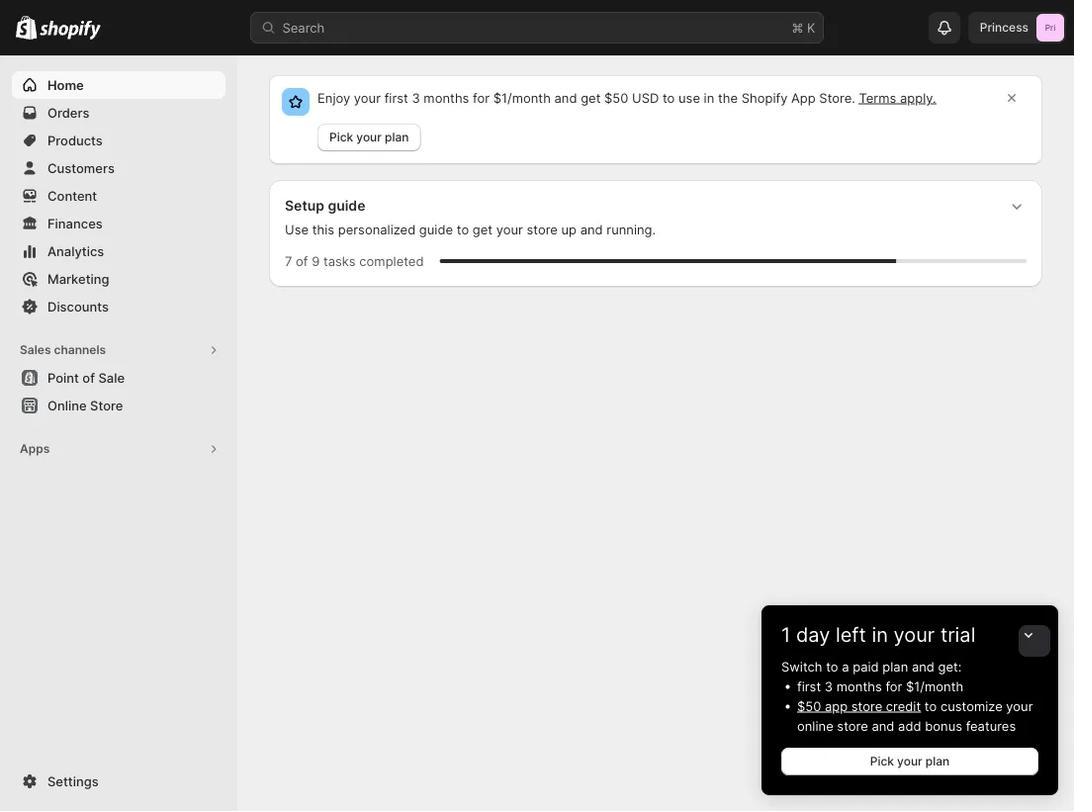 Task type: locate. For each thing, give the bounding box(es) containing it.
for
[[473, 90, 490, 105], [886, 679, 903, 694]]

pick your plan link down enjoy
[[318, 124, 421, 151]]

guide up this
[[328, 197, 366, 214]]

your inside "1 day left in your trial" dropdown button
[[894, 623, 936, 647]]

pick down enjoy
[[330, 130, 354, 145]]

pick your plan link
[[318, 124, 421, 151], [782, 748, 1039, 776]]

2 vertical spatial store
[[838, 719, 869, 734]]

first 3 months for $1/month
[[798, 679, 964, 694]]

0 vertical spatial for
[[473, 90, 490, 105]]

your
[[354, 90, 381, 105], [357, 130, 382, 145], [497, 222, 523, 237], [894, 623, 936, 647], [1007, 699, 1034, 714], [898, 755, 923, 769]]

0 vertical spatial get
[[581, 90, 601, 105]]

to left use
[[663, 90, 675, 105]]

0 vertical spatial of
[[296, 253, 308, 269]]

orders
[[48, 105, 90, 120]]

customers link
[[12, 154, 226, 182]]

plan for the pick your plan link to the top
[[385, 130, 409, 145]]

pick your plan link down add
[[782, 748, 1039, 776]]

home link
[[12, 71, 226, 99]]

get
[[581, 90, 601, 105], [473, 222, 493, 237]]

0 vertical spatial $50
[[605, 90, 629, 105]]

pick
[[330, 130, 354, 145], [871, 755, 895, 769]]

your left trial
[[894, 623, 936, 647]]

in inside "1 day left in your trial" dropdown button
[[872, 623, 889, 647]]

1 horizontal spatial first
[[798, 679, 822, 694]]

0 horizontal spatial months
[[424, 90, 470, 105]]

use this personalized guide to get your store up and running.
[[285, 222, 656, 237]]

paid
[[853, 659, 880, 675]]

your up 'features' at the right
[[1007, 699, 1034, 714]]

left
[[836, 623, 867, 647]]

0 horizontal spatial 3
[[412, 90, 420, 105]]

pick for the pick your plan link within 1 day left in your trial element
[[871, 755, 895, 769]]

setup guide
[[285, 197, 366, 214]]

and left add
[[872, 719, 895, 734]]

app
[[825, 699, 848, 714]]

to
[[663, 90, 675, 105], [457, 222, 469, 237], [827, 659, 839, 675], [925, 699, 938, 714]]

first
[[385, 90, 409, 105], [798, 679, 822, 694]]

pick your plan
[[330, 130, 409, 145], [871, 755, 950, 769]]

0 vertical spatial store
[[527, 222, 558, 237]]

to left a
[[827, 659, 839, 675]]

running.
[[607, 222, 656, 237]]

1 horizontal spatial months
[[837, 679, 883, 694]]

first inside 1 day left in your trial element
[[798, 679, 822, 694]]

7
[[285, 253, 292, 269]]

0 vertical spatial pick your plan link
[[318, 124, 421, 151]]

1 vertical spatial pick
[[871, 755, 895, 769]]

months
[[424, 90, 470, 105], [837, 679, 883, 694]]

first down the switch
[[798, 679, 822, 694]]

1 vertical spatial $1/month
[[907, 679, 964, 694]]

1 horizontal spatial $50
[[798, 699, 822, 714]]

store down $50 app store credit
[[838, 719, 869, 734]]

0 horizontal spatial plan
[[385, 130, 409, 145]]

store left up
[[527, 222, 558, 237]]

marketing
[[48, 271, 109, 287]]

products link
[[12, 127, 226, 154]]

to up bonus
[[925, 699, 938, 714]]

plan
[[385, 130, 409, 145], [883, 659, 909, 675], [926, 755, 950, 769]]

1 vertical spatial $50
[[798, 699, 822, 714]]

guide
[[328, 197, 366, 214], [420, 222, 453, 237]]

$50 up the online
[[798, 699, 822, 714]]

1 vertical spatial months
[[837, 679, 883, 694]]

guide up completed
[[420, 222, 453, 237]]

a
[[843, 659, 850, 675]]

and left get:
[[912, 659, 935, 675]]

0 vertical spatial plan
[[385, 130, 409, 145]]

credit
[[887, 699, 922, 714]]

pick down to customize your online store and add bonus features
[[871, 755, 895, 769]]

1 horizontal spatial pick your plan link
[[782, 748, 1039, 776]]

of right 7
[[296, 253, 308, 269]]

to inside to customize your online store and add bonus features
[[925, 699, 938, 714]]

1 horizontal spatial of
[[296, 253, 308, 269]]

0 horizontal spatial pick your plan link
[[318, 124, 421, 151]]

to customize your online store and add bonus features
[[798, 699, 1034, 734]]

plan up personalized
[[385, 130, 409, 145]]

get left 'usd'
[[581, 90, 601, 105]]

in left the
[[704, 90, 715, 105]]

0 horizontal spatial pick
[[330, 130, 354, 145]]

point of sale
[[48, 370, 125, 386]]

0 vertical spatial guide
[[328, 197, 366, 214]]

2 vertical spatial plan
[[926, 755, 950, 769]]

1 vertical spatial in
[[872, 623, 889, 647]]

$50 app store credit link
[[798, 699, 922, 714]]

apps
[[20, 442, 50, 456]]

of left sale
[[82, 370, 95, 386]]

$1/month
[[494, 90, 551, 105], [907, 679, 964, 694]]

store
[[90, 398, 123, 413]]

1 horizontal spatial in
[[872, 623, 889, 647]]

1 vertical spatial first
[[798, 679, 822, 694]]

pick your plan down add
[[871, 755, 950, 769]]

switch to a paid plan and get:
[[782, 659, 962, 675]]

2 horizontal spatial plan
[[926, 755, 950, 769]]

1 horizontal spatial get
[[581, 90, 601, 105]]

orders link
[[12, 99, 226, 127]]

analytics
[[48, 243, 104, 259]]

your up "setup guide"
[[357, 130, 382, 145]]

1 horizontal spatial guide
[[420, 222, 453, 237]]

trial
[[941, 623, 976, 647]]

0 horizontal spatial of
[[82, 370, 95, 386]]

9
[[312, 253, 320, 269]]

1 day left in your trial element
[[762, 657, 1059, 796]]

of inside "link"
[[82, 370, 95, 386]]

in right "left" on the bottom right
[[872, 623, 889, 647]]

switch
[[782, 659, 823, 675]]

princess
[[981, 20, 1029, 35]]

1 vertical spatial guide
[[420, 222, 453, 237]]

get left up
[[473, 222, 493, 237]]

1 horizontal spatial $1/month
[[907, 679, 964, 694]]

1 vertical spatial pick your plan link
[[782, 748, 1039, 776]]

usd
[[632, 90, 659, 105]]

discounts link
[[12, 293, 226, 321]]

1 day left in your trial
[[782, 623, 976, 647]]

3 right enjoy
[[412, 90, 420, 105]]

bonus
[[926, 719, 963, 734]]

0 vertical spatial pick your plan
[[330, 130, 409, 145]]

1 vertical spatial pick your plan
[[871, 755, 950, 769]]

first right enjoy
[[385, 90, 409, 105]]

of
[[296, 253, 308, 269], [82, 370, 95, 386]]

1 horizontal spatial pick your plan
[[871, 755, 950, 769]]

content link
[[12, 182, 226, 210]]

your right enjoy
[[354, 90, 381, 105]]

shopify image
[[16, 15, 37, 39], [40, 20, 101, 40]]

personalized
[[338, 222, 416, 237]]

$50 left 'usd'
[[605, 90, 629, 105]]

sales
[[20, 343, 51, 357]]

0 horizontal spatial get
[[473, 222, 493, 237]]

$50 inside 1 day left in your trial element
[[798, 699, 822, 714]]

1 horizontal spatial pick
[[871, 755, 895, 769]]

1 horizontal spatial plan
[[883, 659, 909, 675]]

day
[[797, 623, 831, 647]]

0 vertical spatial pick
[[330, 130, 354, 145]]

0 vertical spatial months
[[424, 90, 470, 105]]

1 vertical spatial 3
[[825, 679, 833, 694]]

search
[[283, 20, 325, 35]]

online store
[[48, 398, 123, 413]]

in
[[704, 90, 715, 105], [872, 623, 889, 647]]

pick your plan down enjoy
[[330, 130, 409, 145]]

1 horizontal spatial for
[[886, 679, 903, 694]]

0 horizontal spatial $1/month
[[494, 90, 551, 105]]

shopify
[[742, 90, 788, 105]]

and
[[555, 90, 578, 105], [581, 222, 603, 237], [912, 659, 935, 675], [872, 719, 895, 734]]

sale
[[98, 370, 125, 386]]

finances link
[[12, 210, 226, 238]]

of for sale
[[82, 370, 95, 386]]

0 vertical spatial $1/month
[[494, 90, 551, 105]]

3 up app at the right
[[825, 679, 833, 694]]

your down add
[[898, 755, 923, 769]]

0 horizontal spatial pick your plan
[[330, 130, 409, 145]]

pick inside 1 day left in your trial element
[[871, 755, 895, 769]]

app
[[792, 90, 816, 105]]

use
[[679, 90, 701, 105]]

0 vertical spatial 3
[[412, 90, 420, 105]]

channels
[[54, 343, 106, 357]]

plan down bonus
[[926, 755, 950, 769]]

store
[[527, 222, 558, 237], [852, 699, 883, 714], [838, 719, 869, 734]]

$50
[[605, 90, 629, 105], [798, 699, 822, 714]]

1 horizontal spatial 3
[[825, 679, 833, 694]]

plan up first 3 months for $1/month
[[883, 659, 909, 675]]

pick your plan link inside 1 day left in your trial element
[[782, 748, 1039, 776]]

1 vertical spatial for
[[886, 679, 903, 694]]

store down first 3 months for $1/month
[[852, 699, 883, 714]]

1 vertical spatial of
[[82, 370, 95, 386]]

online
[[48, 398, 87, 413]]

0 horizontal spatial in
[[704, 90, 715, 105]]

0 vertical spatial first
[[385, 90, 409, 105]]



Task type: describe. For each thing, give the bounding box(es) containing it.
sales channels
[[20, 343, 106, 357]]

k
[[808, 20, 816, 35]]

point of sale button
[[0, 364, 238, 392]]

enjoy
[[318, 90, 351, 105]]

customers
[[48, 160, 115, 176]]

get:
[[939, 659, 962, 675]]

and left 'usd'
[[555, 90, 578, 105]]

point of sale link
[[12, 364, 226, 392]]

3 inside 1 day left in your trial element
[[825, 679, 833, 694]]

settings link
[[12, 768, 226, 796]]

1 vertical spatial store
[[852, 699, 883, 714]]

to right personalized
[[457, 222, 469, 237]]

use
[[285, 222, 309, 237]]

up
[[562, 222, 577, 237]]

store inside to customize your online store and add bonus features
[[838, 719, 869, 734]]

for inside 1 day left in your trial element
[[886, 679, 903, 694]]

sales channels button
[[12, 337, 226, 364]]

online store link
[[12, 392, 226, 420]]

add
[[899, 719, 922, 734]]

of for 9
[[296, 253, 308, 269]]

online store button
[[0, 392, 238, 420]]

finances
[[48, 216, 103, 231]]

customize
[[941, 699, 1003, 714]]

marketing link
[[12, 265, 226, 293]]

your inside to customize your online store and add bonus features
[[1007, 699, 1034, 714]]

home
[[48, 77, 84, 93]]

your left up
[[497, 222, 523, 237]]

terms
[[860, 90, 897, 105]]

1 vertical spatial get
[[473, 222, 493, 237]]

0 vertical spatial in
[[704, 90, 715, 105]]

content
[[48, 188, 97, 203]]

1 day left in your trial button
[[762, 606, 1059, 647]]

online
[[798, 719, 834, 734]]

and right up
[[581, 222, 603, 237]]

0 horizontal spatial $50
[[605, 90, 629, 105]]

features
[[967, 719, 1017, 734]]

setup
[[285, 197, 325, 214]]

tasks
[[324, 253, 356, 269]]

and inside to customize your online store and add bonus features
[[872, 719, 895, 734]]

0 horizontal spatial guide
[[328, 197, 366, 214]]

apps button
[[12, 436, 226, 463]]

terms apply. link
[[860, 90, 937, 105]]

point
[[48, 370, 79, 386]]

products
[[48, 133, 103, 148]]

$1/month inside 1 day left in your trial element
[[907, 679, 964, 694]]

princess image
[[1037, 14, 1065, 42]]

discounts
[[48, 299, 109, 314]]

1 horizontal spatial shopify image
[[40, 20, 101, 40]]

the
[[719, 90, 738, 105]]

$50 app store credit
[[798, 699, 922, 714]]

completed
[[360, 253, 424, 269]]

enjoy your first 3 months for $1/month and get $50 usd to use in the shopify app store. terms apply.
[[318, 90, 937, 105]]

store.
[[820, 90, 856, 105]]

pick your plan inside 1 day left in your trial element
[[871, 755, 950, 769]]

⌘ k
[[792, 20, 816, 35]]

7 of 9 tasks completed
[[285, 253, 424, 269]]

1
[[782, 623, 791, 647]]

⌘
[[792, 20, 804, 35]]

apply.
[[901, 90, 937, 105]]

0 horizontal spatial shopify image
[[16, 15, 37, 39]]

0 horizontal spatial first
[[385, 90, 409, 105]]

this
[[312, 222, 335, 237]]

analytics link
[[12, 238, 226, 265]]

settings
[[48, 774, 99, 789]]

plan for the pick your plan link within 1 day left in your trial element
[[926, 755, 950, 769]]

pick for the pick your plan link to the top
[[330, 130, 354, 145]]

1 vertical spatial plan
[[883, 659, 909, 675]]

0 horizontal spatial for
[[473, 90, 490, 105]]

months inside 1 day left in your trial element
[[837, 679, 883, 694]]



Task type: vqa. For each thing, say whether or not it's contained in the screenshot.
the left OF
yes



